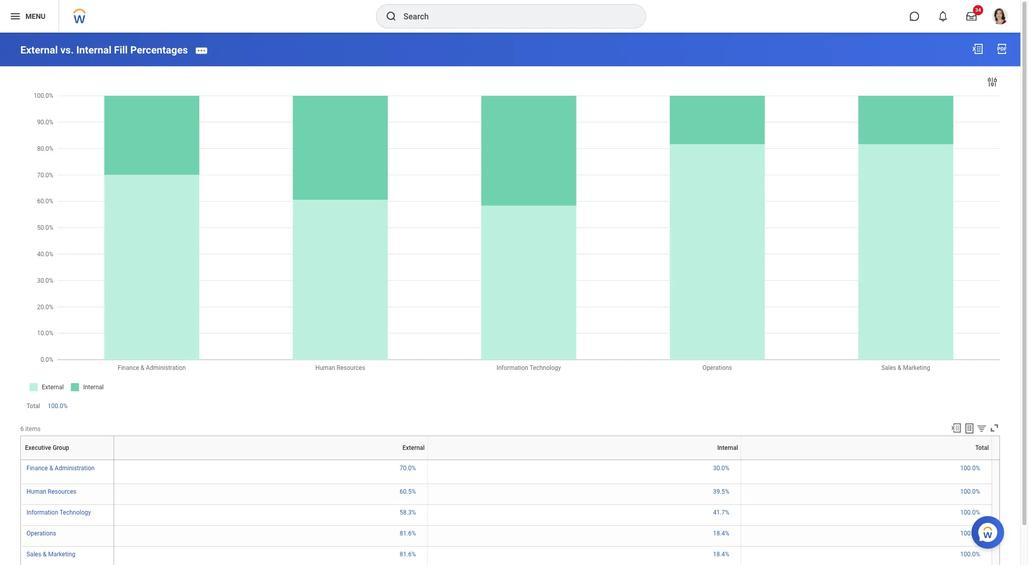 Task type: describe. For each thing, give the bounding box(es) containing it.
58.3% button
[[400, 508, 418, 516]]

1 vertical spatial group
[[68, 460, 70, 460]]

6 items
[[20, 425, 41, 433]]

external vs. internal fill percentages main content
[[0, 33, 1021, 565]]

external button
[[270, 460, 272, 460]]

resources
[[48, 488, 76, 495]]

2 vertical spatial internal
[[583, 460, 585, 460]]

notifications large image
[[938, 11, 948, 21]]

& for administration
[[49, 465, 53, 472]]

34 button
[[961, 5, 983, 28]]

view printable version (pdf) image
[[996, 43, 1008, 55]]

81.6% for 1st 81.6% button from the bottom of the external vs. internal fill percentages main content
[[400, 551, 416, 558]]

41.7%
[[713, 509, 730, 516]]

external for external vs. internal fill percentages
[[20, 44, 58, 56]]

row element containing external
[[114, 436, 994, 460]]

external for external internal total
[[270, 460, 271, 460]]

operations link
[[26, 528, 56, 537]]

profile logan mcneil image
[[992, 8, 1008, 27]]

finance
[[26, 465, 48, 472]]

1 horizontal spatial executive
[[66, 460, 68, 460]]

configure and view chart data image
[[987, 76, 999, 88]]

1 vertical spatial internal
[[717, 444, 738, 451]]

menu
[[25, 12, 45, 20]]

18.4% for 18.4% button related to 1st 81.6% button from the bottom of the external vs. internal fill percentages main content
[[713, 551, 730, 558]]

human resources
[[26, 488, 76, 495]]

100.0% button for the 41.7% button
[[961, 508, 982, 516]]

100.0% button for 18.4% button related to 1st 81.6% button from the bottom of the external vs. internal fill percentages main content
[[961, 550, 982, 558]]

6
[[20, 425, 24, 433]]

0 vertical spatial internal
[[76, 44, 111, 56]]

row element containing executive group
[[22, 436, 116, 460]]

60.5% button
[[400, 487, 418, 496]]

100.0% for 18.4% button related to 1st 81.6% button from the bottom of the external vs. internal fill percentages main content
[[961, 551, 980, 558]]

select to filter grid data image
[[976, 423, 988, 434]]

30.0%
[[713, 465, 730, 472]]

0 horizontal spatial total
[[26, 402, 40, 410]]

export to excel image
[[951, 422, 962, 434]]

information technology
[[26, 509, 91, 516]]

60.5%
[[400, 488, 416, 495]]

fill
[[114, 44, 128, 56]]

finance & administration
[[26, 465, 95, 472]]

operations
[[26, 530, 56, 537]]

2 81.6% button from the top
[[400, 550, 418, 558]]

0 vertical spatial group
[[53, 444, 69, 451]]

justify image
[[9, 10, 21, 22]]

external for external
[[403, 444, 425, 451]]

41.7% button
[[713, 508, 731, 516]]



Task type: locate. For each thing, give the bounding box(es) containing it.
menu button
[[0, 0, 59, 33]]

100.0% button for 39.5% button
[[961, 487, 982, 496]]

group up administration
[[68, 460, 70, 460]]

18.4% for 18.4% button corresponding to first 81.6% button
[[713, 530, 730, 537]]

total
[[26, 402, 40, 410], [976, 444, 989, 451], [866, 460, 867, 460]]

sales & marketing link
[[26, 549, 75, 558]]

39.5% button
[[713, 487, 731, 496]]

18.4% button
[[713, 529, 731, 537], [713, 550, 731, 558]]

items
[[25, 425, 41, 433]]

0 horizontal spatial external
[[20, 44, 58, 56]]

30.0% button
[[713, 464, 731, 472]]

100.0% for 39.5% button
[[961, 488, 980, 495]]

100.0% for the 41.7% button
[[961, 509, 980, 516]]

& for marketing
[[43, 551, 47, 558]]

18.4% button for 1st 81.6% button from the bottom of the external vs. internal fill percentages main content
[[713, 550, 731, 558]]

external vs. internal fill percentages link
[[20, 44, 188, 56]]

&
[[49, 465, 53, 472], [43, 551, 47, 558]]

finance & administration link
[[26, 463, 95, 472]]

fullscreen image
[[989, 422, 1000, 434]]

39.5%
[[713, 488, 730, 495]]

export to excel image
[[972, 43, 984, 55]]

58.3%
[[400, 509, 416, 516]]

100.0% for 30.0% button in the right bottom of the page
[[961, 465, 980, 472]]

total column header
[[741, 460, 992, 461]]

external
[[20, 44, 58, 56], [403, 444, 425, 451], [270, 460, 271, 460]]

100.0% button
[[48, 402, 69, 410], [961, 464, 982, 472], [961, 487, 982, 496], [961, 508, 982, 516], [961, 529, 982, 537], [961, 550, 982, 558]]

Search Workday  search field
[[404, 5, 625, 28]]

human
[[26, 488, 46, 495]]

percentages
[[130, 44, 188, 56]]

1 18.4% from the top
[[713, 530, 730, 537]]

executive
[[25, 444, 51, 451], [66, 460, 68, 460]]

2 81.6% from the top
[[400, 551, 416, 558]]

1 vertical spatial executive
[[66, 460, 68, 460]]

0 vertical spatial &
[[49, 465, 53, 472]]

100.0% button for 18.4% button corresponding to first 81.6% button
[[961, 529, 982, 537]]

external vs. internal fill percentages
[[20, 44, 188, 56]]

2 horizontal spatial total
[[976, 444, 989, 451]]

administration
[[55, 465, 95, 472]]

81.6% for first 81.6% button
[[400, 530, 416, 537]]

2 vertical spatial total
[[866, 460, 867, 460]]

1 vertical spatial &
[[43, 551, 47, 558]]

81.6% button
[[400, 529, 418, 537], [400, 550, 418, 558]]

0 vertical spatial 81.6% button
[[400, 529, 418, 537]]

1 horizontal spatial external
[[270, 460, 271, 460]]

inbox large image
[[967, 11, 977, 21]]

& right sales
[[43, 551, 47, 558]]

technology
[[60, 509, 91, 516]]

0 vertical spatial executive
[[25, 444, 51, 451]]

executive down items
[[25, 444, 51, 451]]

0 vertical spatial executive group
[[25, 444, 69, 451]]

& right finance
[[49, 465, 53, 472]]

0 horizontal spatial executive
[[25, 444, 51, 451]]

100.0% button for 30.0% button in the right bottom of the page
[[961, 464, 982, 472]]

1 18.4% button from the top
[[713, 529, 731, 537]]

marketing
[[48, 551, 75, 558]]

34
[[975, 7, 981, 13]]

0 horizontal spatial internal
[[76, 44, 111, 56]]

vs.
[[60, 44, 74, 56]]

1 vertical spatial 18.4% button
[[713, 550, 731, 558]]

70.0% button
[[400, 464, 418, 472]]

2 18.4% button from the top
[[713, 550, 731, 558]]

executive group up finance & administration link
[[66, 460, 70, 460]]

sales
[[26, 551, 41, 558]]

0 vertical spatial 81.6%
[[400, 530, 416, 537]]

sales & marketing
[[26, 551, 75, 558]]

2 row element from the left
[[114, 436, 994, 460]]

70.0%
[[400, 465, 416, 472]]

0 vertical spatial total
[[26, 402, 40, 410]]

information
[[26, 509, 58, 516]]

executive group button
[[66, 460, 70, 460]]

18.4%
[[713, 530, 730, 537], [713, 551, 730, 558]]

group up the executive group button
[[53, 444, 69, 451]]

1 81.6% button from the top
[[400, 529, 418, 537]]

row element
[[22, 436, 116, 460], [114, 436, 994, 460]]

18.4% button for first 81.6% button
[[713, 529, 731, 537]]

group
[[53, 444, 69, 451], [68, 460, 70, 460]]

executive group
[[25, 444, 69, 451], [66, 460, 70, 460]]

0 horizontal spatial &
[[43, 551, 47, 558]]

2 horizontal spatial internal
[[717, 444, 738, 451]]

81.6%
[[400, 530, 416, 537], [400, 551, 416, 558]]

1 vertical spatial 81.6%
[[400, 551, 416, 558]]

internal button
[[583, 460, 585, 460]]

human resources link
[[26, 486, 76, 495]]

2 vertical spatial external
[[270, 460, 271, 460]]

1 vertical spatial executive group
[[66, 460, 70, 460]]

external internal total
[[270, 460, 867, 460]]

toolbar
[[946, 422, 1000, 436]]

executive up finance & administration link
[[66, 460, 68, 460]]

search image
[[385, 10, 397, 22]]

1 horizontal spatial &
[[49, 465, 53, 472]]

0 vertical spatial external
[[20, 44, 58, 56]]

1 81.6% from the top
[[400, 530, 416, 537]]

1 vertical spatial external
[[403, 444, 425, 451]]

1 horizontal spatial total
[[866, 460, 867, 460]]

executive group up finance
[[25, 444, 69, 451]]

export to worksheets image
[[964, 422, 976, 435]]

100.0%
[[48, 402, 68, 410], [961, 465, 980, 472], [961, 488, 980, 495], [961, 509, 980, 516], [961, 530, 980, 537], [961, 551, 980, 558]]

1 row element from the left
[[22, 436, 116, 460]]

1 vertical spatial 18.4%
[[713, 551, 730, 558]]

1 horizontal spatial internal
[[583, 460, 585, 460]]

toolbar inside external vs. internal fill percentages main content
[[946, 422, 1000, 436]]

1 vertical spatial 81.6% button
[[400, 550, 418, 558]]

1 vertical spatial total
[[976, 444, 989, 451]]

information technology link
[[26, 507, 91, 516]]

2 horizontal spatial external
[[403, 444, 425, 451]]

0 vertical spatial 18.4%
[[713, 530, 730, 537]]

internal
[[76, 44, 111, 56], [717, 444, 738, 451], [583, 460, 585, 460]]

2 18.4% from the top
[[713, 551, 730, 558]]

100.0% for 18.4% button corresponding to first 81.6% button
[[961, 530, 980, 537]]

0 vertical spatial 18.4% button
[[713, 529, 731, 537]]



Task type: vqa. For each thing, say whether or not it's contained in the screenshot.
plus image for 1st row element from the top
no



